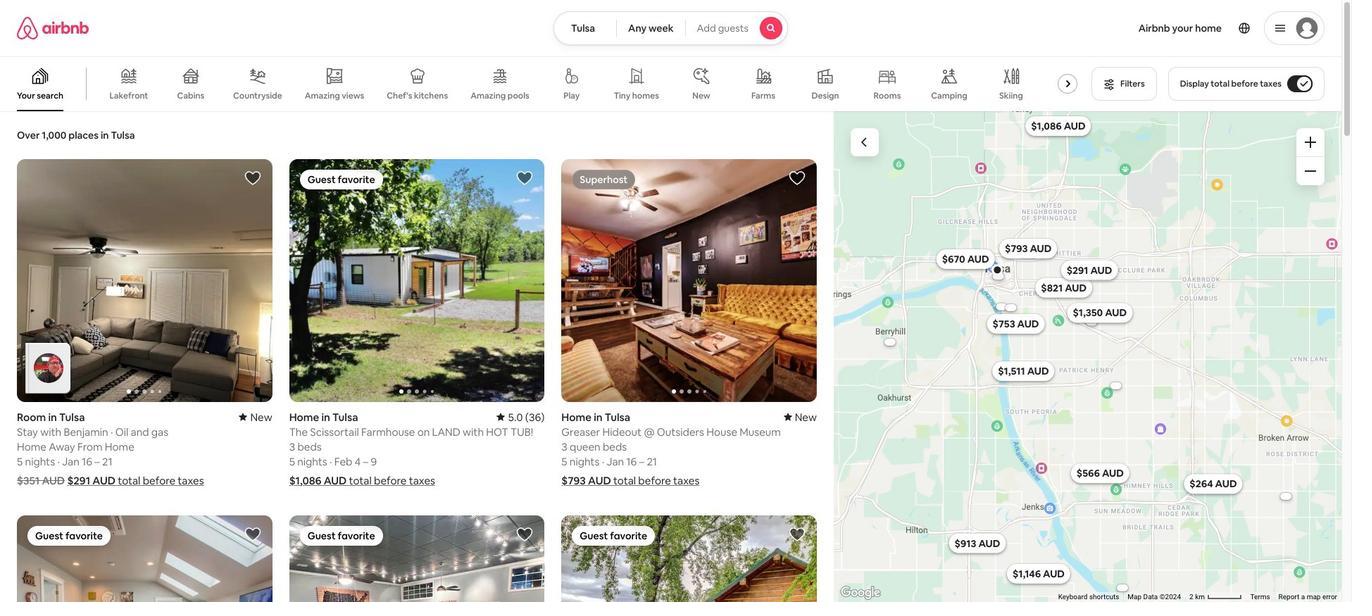 Task type: describe. For each thing, give the bounding box(es) containing it.
google image
[[837, 584, 884, 602]]

2 new place to stay image from the left
[[784, 410, 817, 424]]

add to wishlist: home in tulsa image
[[789, 170, 806, 187]]

google map
showing 22 stays. region
[[834, 111, 1342, 602]]

1 new place to stay image from the left
[[239, 410, 272, 424]]

add to wishlist: home in tulsa image
[[516, 170, 533, 187]]

profile element
[[805, 0, 1325, 56]]

add to wishlist: place to stay in jenks image
[[789, 526, 806, 543]]

the location you searched image
[[991, 264, 1003, 275]]



Task type: vqa. For each thing, say whether or not it's contained in the screenshot.
26
no



Task type: locate. For each thing, give the bounding box(es) containing it.
0 horizontal spatial new place to stay image
[[239, 410, 272, 424]]

5.0 out of 5 average rating,  36 reviews image
[[497, 410, 545, 424]]

new place to stay image
[[239, 410, 272, 424], [784, 410, 817, 424]]

None search field
[[554, 11, 788, 45]]

1 horizontal spatial new place to stay image
[[784, 410, 817, 424]]

add to wishlist: guest suite in tulsa image
[[516, 526, 533, 543]]

zoom in image
[[1305, 137, 1316, 148]]

group
[[0, 56, 1093, 111], [17, 159, 272, 402], [289, 159, 545, 402], [562, 159, 817, 402], [17, 515, 272, 602], [289, 515, 545, 602], [562, 515, 817, 602]]

add to wishlist: room in tulsa image
[[244, 170, 261, 187]]

zoom out image
[[1305, 166, 1316, 177]]

add to wishlist: guesthouse in tulsa image
[[244, 526, 261, 543]]



